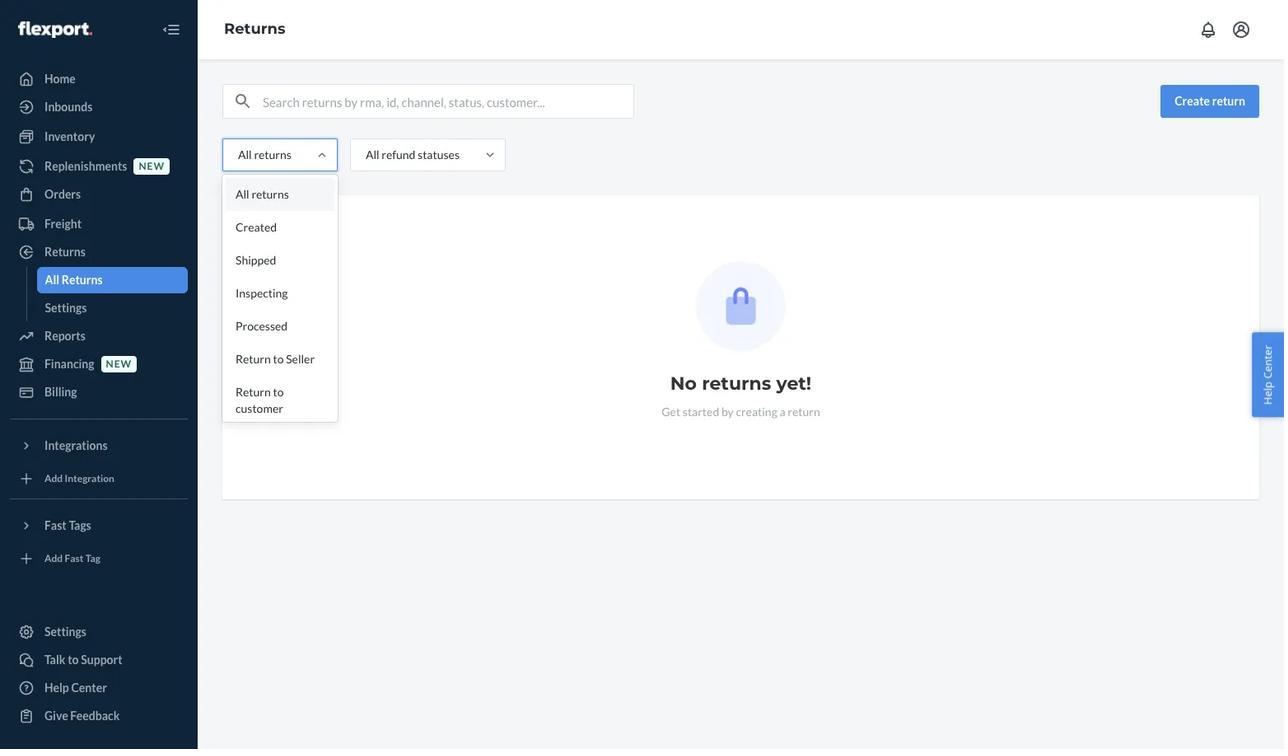 Task type: describe. For each thing, give the bounding box(es) containing it.
add integration
[[45, 473, 114, 485]]

1 vertical spatial settings link
[[10, 619, 188, 645]]

billing
[[45, 385, 77, 399]]

1 vertical spatial returns
[[252, 187, 289, 201]]

create return button
[[1161, 85, 1260, 118]]

orders
[[45, 187, 81, 201]]

center inside help center button
[[1261, 345, 1276, 378]]

all returns link
[[37, 267, 188, 293]]

talk to support
[[45, 653, 123, 667]]

a
[[780, 405, 786, 419]]

add for add fast tag
[[45, 552, 63, 565]]

home link
[[10, 66, 188, 92]]

0 vertical spatial settings link
[[37, 295, 188, 321]]

refund
[[382, 148, 416, 162]]

statuses
[[418, 148, 460, 162]]

1 vertical spatial all returns
[[236, 187, 289, 201]]

reports link
[[10, 323, 188, 349]]

create return
[[1175, 94, 1246, 108]]

started
[[683, 405, 720, 419]]

created
[[236, 220, 277, 234]]

to for support
[[68, 653, 79, 667]]

return inside button
[[1213, 94, 1246, 108]]

new for replenishments
[[139, 160, 165, 173]]

no
[[671, 372, 697, 395]]

inspecting
[[236, 286, 288, 300]]

return to seller
[[236, 352, 315, 366]]

2 vertical spatial returns
[[62, 273, 103, 287]]

talk to support button
[[10, 647, 188, 673]]

2 settings from the top
[[45, 625, 86, 639]]

no returns yet!
[[671, 372, 812, 395]]

talk
[[45, 653, 65, 667]]

integrations
[[45, 438, 108, 452]]

processed
[[236, 319, 288, 333]]

add integration link
[[10, 466, 188, 492]]

help center link
[[10, 675, 188, 701]]

get started by creating a return
[[662, 405, 821, 419]]

1 vertical spatial help center
[[45, 681, 107, 695]]

1 vertical spatial returns
[[45, 245, 86, 259]]

seller
[[286, 352, 315, 366]]

give
[[45, 709, 68, 723]]

by
[[722, 405, 734, 419]]

0 horizontal spatial help
[[45, 681, 69, 695]]

return for return to customer
[[236, 385, 271, 399]]

tags
[[69, 518, 91, 532]]

shipped
[[236, 253, 276, 267]]

financing
[[45, 357, 94, 371]]



Task type: vqa. For each thing, say whether or not it's contained in the screenshot.
Financing
yes



Task type: locate. For each thing, give the bounding box(es) containing it.
feedback
[[70, 709, 120, 723]]

1 horizontal spatial new
[[139, 160, 165, 173]]

new up orders link
[[139, 160, 165, 173]]

creating
[[736, 405, 778, 419]]

help
[[1261, 381, 1276, 405], [45, 681, 69, 695]]

0 vertical spatial help
[[1261, 381, 1276, 405]]

help center
[[1261, 345, 1276, 405], [45, 681, 107, 695]]

center inside help center link
[[71, 681, 107, 695]]

2 vertical spatial returns
[[702, 372, 772, 395]]

help center inside button
[[1261, 345, 1276, 405]]

return inside return to customer
[[236, 385, 271, 399]]

1 vertical spatial to
[[273, 385, 284, 399]]

to up customer
[[273, 385, 284, 399]]

returns
[[254, 148, 292, 162], [252, 187, 289, 201], [702, 372, 772, 395]]

0 horizontal spatial return
[[788, 405, 821, 419]]

settings
[[45, 301, 87, 315], [45, 625, 86, 639]]

1 vertical spatial return
[[788, 405, 821, 419]]

close navigation image
[[162, 20, 181, 40]]

0 vertical spatial return
[[1213, 94, 1246, 108]]

orders link
[[10, 181, 188, 208]]

0 horizontal spatial returns link
[[10, 239, 188, 265]]

billing link
[[10, 379, 188, 405]]

return down processed
[[236, 352, 271, 366]]

give feedback
[[45, 709, 120, 723]]

0 vertical spatial to
[[273, 352, 284, 366]]

empty list image
[[696, 261, 786, 351]]

return right the create
[[1213, 94, 1246, 108]]

replenishments
[[45, 159, 127, 173]]

settings link
[[37, 295, 188, 321], [10, 619, 188, 645]]

add fast tag
[[45, 552, 100, 565]]

to inside return to customer
[[273, 385, 284, 399]]

to left seller
[[273, 352, 284, 366]]

create
[[1175, 94, 1211, 108]]

fast inside dropdown button
[[45, 518, 67, 532]]

1 vertical spatial returns link
[[10, 239, 188, 265]]

return to customer
[[236, 385, 284, 415]]

2 return from the top
[[236, 385, 271, 399]]

1 horizontal spatial center
[[1261, 345, 1276, 378]]

add for add integration
[[45, 473, 63, 485]]

all refund statuses
[[366, 148, 460, 162]]

1 vertical spatial return
[[236, 385, 271, 399]]

1 return from the top
[[236, 352, 271, 366]]

add fast tag link
[[10, 546, 188, 572]]

to inside 'button'
[[68, 653, 79, 667]]

yet!
[[777, 372, 812, 395]]

give feedback button
[[10, 703, 188, 729]]

return
[[236, 352, 271, 366], [236, 385, 271, 399]]

fast tags button
[[10, 513, 188, 539]]

inbounds link
[[10, 94, 188, 120]]

inventory
[[45, 129, 95, 143]]

0 vertical spatial all returns
[[238, 148, 292, 162]]

open notifications image
[[1199, 20, 1219, 40]]

settings link down the all returns link
[[37, 295, 188, 321]]

1 vertical spatial fast
[[65, 552, 84, 565]]

center
[[1261, 345, 1276, 378], [71, 681, 107, 695]]

2 add from the top
[[45, 552, 63, 565]]

new for financing
[[106, 358, 132, 370]]

2 vertical spatial to
[[68, 653, 79, 667]]

freight link
[[10, 211, 188, 237]]

to for seller
[[273, 352, 284, 366]]

flexport logo image
[[18, 21, 92, 38]]

customer
[[236, 401, 283, 415]]

settings link up support
[[10, 619, 188, 645]]

open account menu image
[[1232, 20, 1252, 40]]

return up customer
[[236, 385, 271, 399]]

1 horizontal spatial help
[[1261, 381, 1276, 405]]

0 vertical spatial fast
[[45, 518, 67, 532]]

add
[[45, 473, 63, 485], [45, 552, 63, 565]]

add left "integration"
[[45, 473, 63, 485]]

returns link
[[224, 20, 286, 38], [10, 239, 188, 265]]

fast left tag
[[65, 552, 84, 565]]

fast tags
[[45, 518, 91, 532]]

integrations button
[[10, 433, 188, 459]]

0 vertical spatial help center
[[1261, 345, 1276, 405]]

0 horizontal spatial center
[[71, 681, 107, 695]]

0 vertical spatial settings
[[45, 301, 87, 315]]

help center button
[[1253, 332, 1285, 417]]

1 add from the top
[[45, 473, 63, 485]]

all
[[238, 148, 252, 162], [366, 148, 380, 162], [236, 187, 249, 201], [45, 273, 59, 287]]

support
[[81, 653, 123, 667]]

all returns
[[238, 148, 292, 162], [236, 187, 289, 201]]

1 vertical spatial new
[[106, 358, 132, 370]]

return right "a"
[[788, 405, 821, 419]]

all returns
[[45, 273, 103, 287]]

1 settings from the top
[[45, 301, 87, 315]]

get
[[662, 405, 681, 419]]

0 vertical spatial new
[[139, 160, 165, 173]]

freight
[[45, 217, 82, 231]]

integration
[[65, 473, 114, 485]]

0 vertical spatial add
[[45, 473, 63, 485]]

fast left tags
[[45, 518, 67, 532]]

0 horizontal spatial help center
[[45, 681, 107, 695]]

reports
[[45, 329, 86, 343]]

0 vertical spatial returns
[[224, 20, 286, 38]]

return for return to seller
[[236, 352, 271, 366]]

1 vertical spatial help
[[45, 681, 69, 695]]

to
[[273, 352, 284, 366], [273, 385, 284, 399], [68, 653, 79, 667]]

0 horizontal spatial new
[[106, 358, 132, 370]]

1 horizontal spatial returns link
[[224, 20, 286, 38]]

settings up talk
[[45, 625, 86, 639]]

new
[[139, 160, 165, 173], [106, 358, 132, 370]]

fast
[[45, 518, 67, 532], [65, 552, 84, 565]]

to right talk
[[68, 653, 79, 667]]

returns
[[224, 20, 286, 38], [45, 245, 86, 259], [62, 273, 103, 287]]

1 horizontal spatial return
[[1213, 94, 1246, 108]]

1 vertical spatial settings
[[45, 625, 86, 639]]

1 horizontal spatial help center
[[1261, 345, 1276, 405]]

home
[[45, 72, 76, 86]]

tag
[[85, 552, 100, 565]]

help inside button
[[1261, 381, 1276, 405]]

inventory link
[[10, 124, 188, 150]]

0 vertical spatial center
[[1261, 345, 1276, 378]]

inbounds
[[45, 100, 93, 114]]

0 vertical spatial returns link
[[224, 20, 286, 38]]

1 vertical spatial add
[[45, 552, 63, 565]]

new down reports link
[[106, 358, 132, 370]]

0 vertical spatial returns
[[254, 148, 292, 162]]

to for customer
[[273, 385, 284, 399]]

1 vertical spatial center
[[71, 681, 107, 695]]

return
[[1213, 94, 1246, 108], [788, 405, 821, 419]]

Search returns by rma, id, channel, status, customer... text field
[[263, 85, 634, 118]]

0 vertical spatial return
[[236, 352, 271, 366]]

settings up reports
[[45, 301, 87, 315]]

add down fast tags
[[45, 552, 63, 565]]



